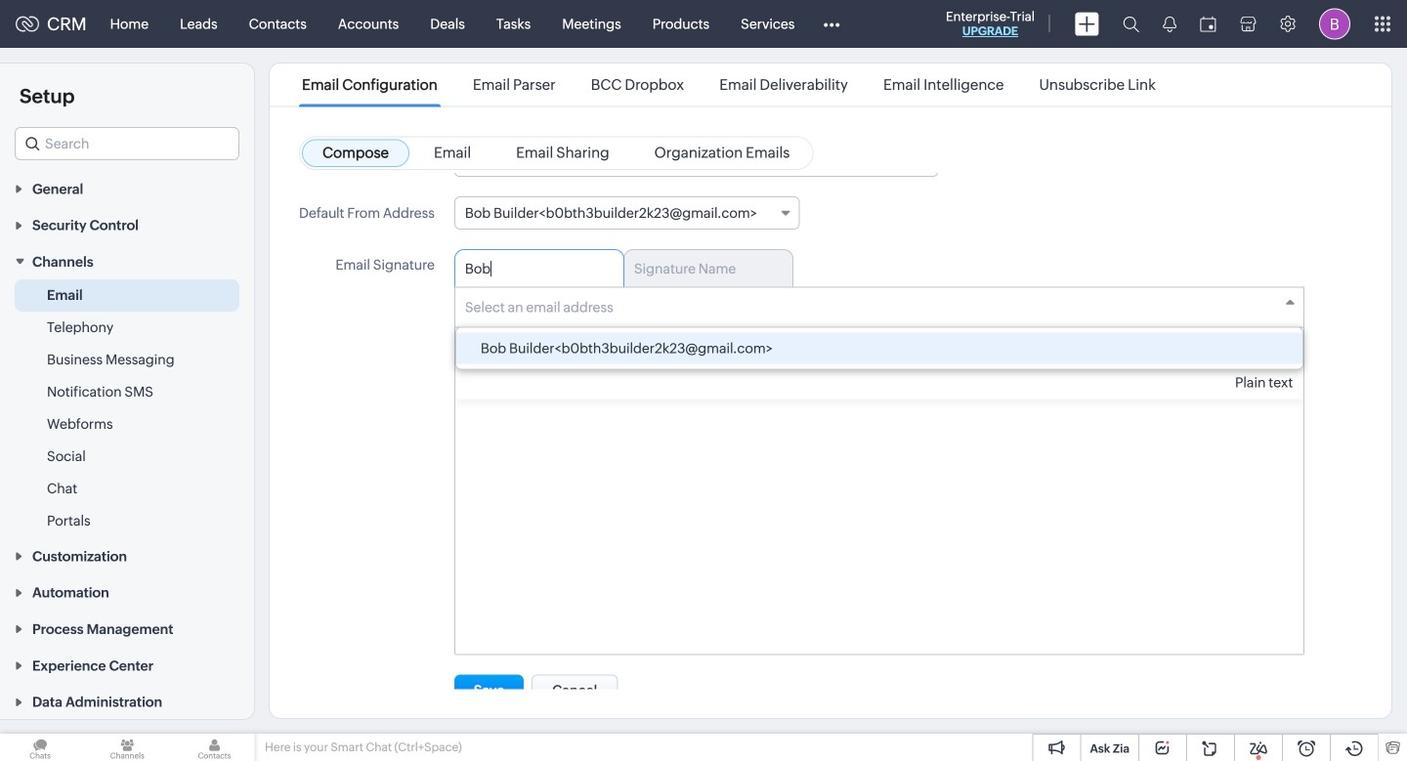 Task type: locate. For each thing, give the bounding box(es) containing it.
Signature Name text field
[[465, 261, 599, 277], [634, 261, 768, 277]]

create menu element
[[1063, 0, 1111, 47]]

2 signature name text field from the left
[[634, 261, 768, 277]]

search element
[[1111, 0, 1151, 48]]

Search text field
[[16, 128, 238, 159]]

None field
[[15, 127, 239, 160], [454, 196, 800, 230], [455, 288, 1304, 328], [454, 196, 800, 230], [455, 288, 1304, 328]]

chats image
[[0, 734, 80, 761]]

list box
[[456, 328, 1303, 369]]

calendar image
[[1200, 16, 1217, 32]]

list
[[284, 64, 1174, 106]]

links image
[[961, 344, 977, 360]]

option
[[456, 333, 1303, 364]]

tab list
[[454, 249, 1305, 287]]

search image
[[1123, 16, 1139, 32]]

region
[[0, 280, 254, 538]]

Other Modules field
[[811, 8, 853, 40]]

profile image
[[1319, 8, 1351, 40]]

logo image
[[16, 16, 39, 32]]

alignment image
[[727, 347, 737, 358]]

1 horizontal spatial signature name text field
[[634, 261, 768, 277]]

list image
[[773, 347, 788, 358]]

spell check image
[[1206, 343, 1221, 360]]

profile element
[[1308, 0, 1362, 47]]

none field search
[[15, 127, 239, 160]]

create menu image
[[1075, 12, 1099, 36]]

0 horizontal spatial signature name text field
[[465, 261, 599, 277]]



Task type: vqa. For each thing, say whether or not it's contained in the screenshot.
Signature Name text field
yes



Task type: describe. For each thing, give the bounding box(es) containing it.
indent image
[[824, 347, 836, 358]]

contacts image
[[174, 734, 255, 761]]

signals image
[[1163, 16, 1177, 32]]

channels image
[[87, 734, 167, 761]]

1 signature name text field from the left
[[465, 261, 599, 277]]

script image
[[872, 347, 886, 358]]

signals element
[[1151, 0, 1188, 48]]



